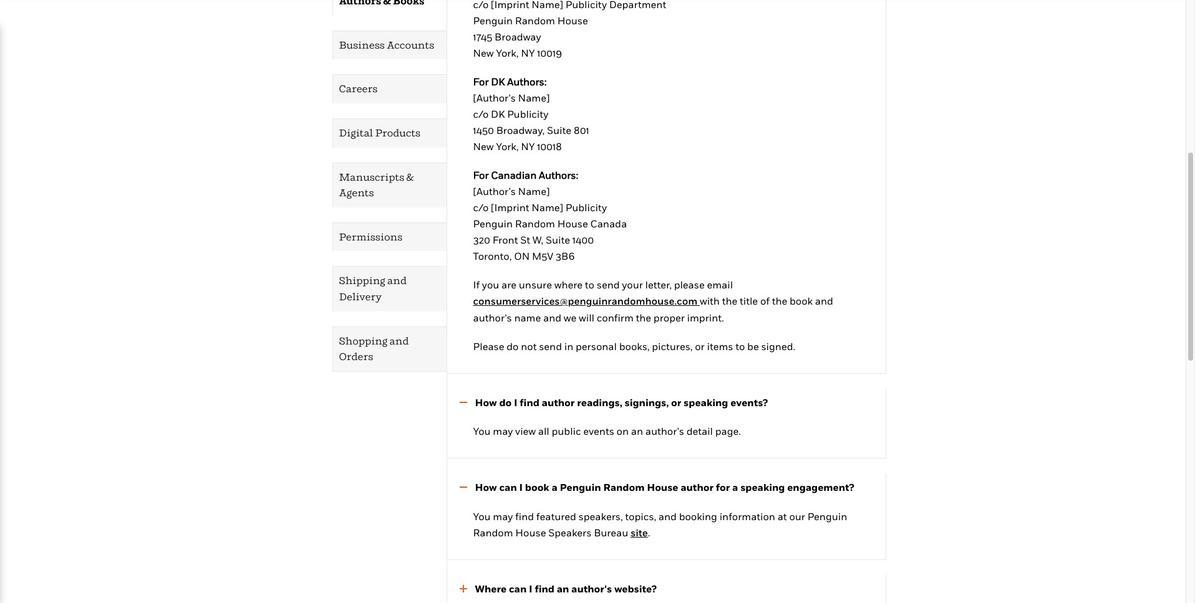 Task type: vqa. For each thing, say whether or not it's contained in the screenshot.
bottommost Name]
yes



Task type: describe. For each thing, give the bounding box(es) containing it.
1 horizontal spatial or
[[695, 340, 705, 353]]

authors: for canadian
[[539, 169, 578, 181]]

i for find
[[519, 482, 523, 494]]

products
[[375, 127, 421, 139]]

you for you may view all public events on an author's detail page.
[[473, 425, 491, 438]]

engagement?
[[787, 482, 854, 494]]

consumerservices@penguinrandomhouse.com
[[473, 295, 697, 307]]

name] for name]
[[518, 185, 550, 198]]

penguin inside penguin random house 1745 broadway new york, ny 10019
[[473, 14, 513, 27]]

menu containing business accounts
[[300, 0, 446, 372]]

0 horizontal spatial the
[[636, 312, 651, 324]]

accounts
[[387, 39, 434, 51]]

on
[[514, 250, 530, 263]]

may for view
[[493, 425, 513, 438]]

name
[[514, 312, 541, 324]]

1 vertical spatial to
[[735, 340, 745, 353]]

penguin inside for canadian authors: [author's name] c/o [imprint name] publicity penguin random house canada 320 front st w, suite 1400 toronto, on m5v 3b6
[[473, 218, 513, 230]]

are
[[501, 279, 516, 291]]

shopping and orders
[[339, 335, 409, 363]]

title
[[740, 295, 758, 307]]

[imprint
[[491, 201, 529, 214]]

email
[[707, 279, 733, 291]]

send inside if you are unsure where to send your letter, please email consumerservices@penguinrandomhouse.com
[[597, 279, 620, 291]]

manuscripts
[[339, 171, 404, 183]]

1745
[[473, 31, 492, 43]]

for for for canadian authors: [author's name] c/o [imprint name] publicity penguin random house canada 320 front st w, suite 1400 toronto, on m5v 3b6
[[473, 169, 489, 181]]

please
[[674, 279, 705, 291]]

name] for publicity
[[518, 92, 550, 104]]

items
[[707, 340, 733, 353]]

pictures,
[[652, 340, 693, 353]]

consumerservices@penguinrandomhouse.com link
[[473, 295, 700, 307]]

shipping and delivery
[[339, 275, 407, 303]]

bureau
[[594, 527, 628, 539]]

at
[[778, 511, 787, 523]]

can for how
[[499, 482, 517, 494]]

site link
[[631, 527, 648, 539]]

careers link
[[333, 75, 446, 103]]

3b6
[[556, 250, 575, 263]]

m5v
[[532, 250, 553, 263]]

york, inside penguin random house 1745 broadway new york, ny 10019
[[496, 47, 519, 59]]

penguin up speakers,
[[560, 482, 601, 494]]

speaking inside 'link'
[[684, 396, 728, 409]]

how can i book a penguin random house author for a speaking engagement? link
[[447, 480, 873, 496]]

will
[[579, 312, 594, 324]]

readings,
[[577, 396, 622, 409]]

broadway
[[495, 31, 541, 43]]

and left 'we'
[[543, 312, 561, 324]]

random inside for canadian authors: [author's name] c/o [imprint name] publicity penguin random house canada 320 front st w, suite 1400 toronto, on m5v 3b6
[[515, 218, 555, 230]]

suite inside for dk authors: [author's name] c/o dk publicity 1450 broadway, suite 801 new york, ny 10018
[[547, 124, 571, 137]]

featured
[[536, 511, 576, 523]]

where
[[554, 279, 583, 291]]

topics,
[[625, 511, 656, 523]]

1 horizontal spatial an
[[631, 425, 643, 438]]

information
[[720, 511, 775, 523]]

where can i find an author's website? link
[[447, 582, 873, 598]]

2 vertical spatial name]
[[532, 201, 563, 214]]

confirm
[[597, 312, 634, 324]]

1 horizontal spatial the
[[722, 295, 737, 307]]

events?
[[730, 396, 768, 409]]

2 a from the left
[[732, 482, 738, 494]]

and inside shopping and orders
[[390, 335, 409, 347]]

we
[[564, 312, 576, 324]]

how can i book a penguin random house author for a speaking engagement?
[[475, 482, 854, 494]]

penguin random house 1745 broadway new york, ny 10019
[[473, 14, 588, 59]]

shopping
[[339, 335, 387, 347]]

suite inside for canadian authors: [author's name] c/o [imprint name] publicity penguin random house canada 320 front st w, suite 1400 toronto, on m5v 3b6
[[546, 234, 570, 246]]

may for find
[[493, 511, 513, 523]]

st
[[520, 234, 530, 246]]

digital
[[339, 127, 373, 139]]

letter,
[[645, 279, 672, 291]]

shopping and orders link
[[333, 327, 446, 372]]

toronto,
[[473, 250, 512, 263]]

author inside how do i find author readings, signings, or speaking events? 'link'
[[542, 396, 575, 409]]

site
[[631, 527, 648, 539]]

your
[[622, 279, 643, 291]]

digital products
[[339, 127, 421, 139]]

front
[[493, 234, 518, 246]]

website?
[[614, 583, 657, 596]]

.
[[648, 527, 650, 539]]

10018
[[537, 140, 562, 153]]

&
[[406, 171, 414, 183]]

with the title of the book and author's name and we will confirm the proper imprint.
[[473, 295, 833, 324]]

find for do
[[520, 396, 539, 409]]

site .
[[631, 527, 650, 539]]

digital products link
[[333, 119, 446, 148]]

publicity inside for dk authors: [author's name] c/o dk publicity 1450 broadway, suite 801 new york, ny 10018
[[507, 108, 548, 120]]

10019
[[537, 47, 562, 59]]

320
[[473, 234, 490, 246]]

view
[[515, 425, 536, 438]]

business accounts
[[339, 39, 434, 51]]

signed.
[[761, 340, 795, 353]]

author's inside with the title of the book and author's name and we will confirm the proper imprint.
[[473, 312, 512, 324]]

for dk authors: [author's name] c/o dk publicity 1450 broadway, suite 801 new york, ny 10018
[[473, 75, 589, 153]]

events
[[583, 425, 614, 438]]

house inside penguin random house 1745 broadway new york, ny 10019
[[557, 14, 588, 27]]

[author's for dk
[[473, 92, 516, 104]]

business
[[339, 39, 385, 51]]

shipping and delivery link
[[333, 267, 446, 312]]

please do not send in personal books, pictures, or items to be signed.
[[473, 340, 795, 353]]

and inside you may find featured speakers, topics, and booking information at our penguin random house speakers bureau
[[659, 511, 677, 523]]

random up topics,
[[603, 482, 645, 494]]

house inside you may find featured speakers, topics, and booking information at our penguin random house speakers bureau
[[515, 527, 546, 539]]

with
[[700, 295, 720, 307]]

york, inside for dk authors: [author's name] c/o dk publicity 1450 broadway, suite 801 new york, ny 10018
[[496, 140, 519, 153]]

0 horizontal spatial book
[[525, 482, 549, 494]]

2 horizontal spatial i
[[529, 583, 532, 596]]

how do i find author readings, signings, or speaking events? link
[[447, 395, 873, 411]]

for
[[716, 482, 730, 494]]

2 horizontal spatial author's
[[645, 425, 684, 438]]

orders
[[339, 351, 373, 363]]

and right the of
[[815, 295, 833, 307]]

house inside for canadian authors: [author's name] c/o [imprint name] publicity penguin random house canada 320 front st w, suite 1400 toronto, on m5v 3b6
[[557, 218, 588, 230]]

where
[[475, 583, 507, 596]]



Task type: locate. For each thing, give the bounding box(es) containing it.
w,
[[532, 234, 543, 246]]

0 vertical spatial an
[[631, 425, 643, 438]]

1 vertical spatial c/o
[[473, 201, 489, 214]]

york, down "broadway,"
[[496, 140, 519, 153]]

0 vertical spatial c/o
[[473, 108, 489, 120]]

and right topics,
[[659, 511, 677, 523]]

can down view
[[499, 482, 517, 494]]

0 vertical spatial author
[[542, 396, 575, 409]]

801
[[574, 124, 589, 137]]

a right for
[[732, 482, 738, 494]]

ny
[[521, 47, 535, 59], [521, 140, 535, 153]]

0 vertical spatial you
[[473, 425, 491, 438]]

i
[[514, 396, 517, 409], [519, 482, 523, 494], [529, 583, 532, 596]]

0 vertical spatial for
[[473, 75, 489, 88]]

2 may from the top
[[493, 511, 513, 523]]

public
[[552, 425, 581, 438]]

1 vertical spatial how
[[475, 482, 497, 494]]

in
[[564, 340, 573, 353]]

0 vertical spatial do
[[507, 340, 519, 353]]

how for how can i book a penguin random house author for a speaking engagement?
[[475, 482, 497, 494]]

0 horizontal spatial send
[[539, 340, 562, 353]]

for for for dk authors: [author's name] c/o dk publicity 1450 broadway, suite 801 new york, ny 10018
[[473, 75, 489, 88]]

detail
[[687, 425, 713, 438]]

1 horizontal spatial speaking
[[740, 482, 785, 494]]

all
[[538, 425, 549, 438]]

2 horizontal spatial the
[[772, 295, 787, 307]]

0 vertical spatial new
[[473, 47, 494, 59]]

i inside 'link'
[[514, 396, 517, 409]]

c/o up the 1450
[[473, 108, 489, 120]]

c/o for dk
[[473, 108, 489, 120]]

to
[[585, 279, 594, 291], [735, 340, 745, 353]]

1 vertical spatial can
[[509, 583, 527, 596]]

1 vertical spatial author
[[681, 482, 714, 494]]

suite up 10018
[[547, 124, 571, 137]]

and
[[387, 275, 407, 287], [815, 295, 833, 307], [543, 312, 561, 324], [390, 335, 409, 347], [659, 511, 677, 523]]

1 vertical spatial dk
[[491, 108, 505, 120]]

new down the 1450
[[473, 140, 494, 153]]

0 vertical spatial dk
[[491, 75, 505, 88]]

find inside you may find featured speakers, topics, and booking information at our penguin random house speakers bureau
[[515, 511, 534, 523]]

0 horizontal spatial a
[[552, 482, 557, 494]]

0 vertical spatial how
[[475, 396, 497, 409]]

find up view
[[520, 396, 539, 409]]

1 c/o from the top
[[473, 108, 489, 120]]

authors: for dk
[[507, 75, 547, 88]]

1 vertical spatial find
[[515, 511, 534, 523]]

[author's inside for dk authors: [author's name] c/o dk publicity 1450 broadway, suite 801 new york, ny 10018
[[473, 92, 516, 104]]

2 york, from the top
[[496, 140, 519, 153]]

1 may from the top
[[493, 425, 513, 438]]

0 vertical spatial book
[[790, 295, 813, 307]]

[author's for canadian
[[473, 185, 516, 198]]

careers
[[339, 83, 378, 95]]

name] down canadian
[[518, 185, 550, 198]]

random up where
[[473, 527, 513, 539]]

how inside 'link'
[[475, 396, 497, 409]]

manuscripts & agents link
[[333, 163, 446, 208]]

imprint.
[[687, 312, 724, 324]]

1 ny from the top
[[521, 47, 535, 59]]

publicity up canada
[[566, 201, 607, 214]]

you for you may find featured speakers, topics, and booking information at our penguin random house speakers bureau
[[473, 511, 491, 523]]

2 ny from the top
[[521, 140, 535, 153]]

1 horizontal spatial book
[[790, 295, 813, 307]]

and right shopping
[[390, 335, 409, 347]]

c/o for [imprint
[[473, 201, 489, 214]]

1 vertical spatial name]
[[518, 185, 550, 198]]

random up broadway
[[515, 14, 555, 27]]

canadian
[[491, 169, 537, 181]]

0 horizontal spatial an
[[557, 583, 569, 596]]

1 horizontal spatial to
[[735, 340, 745, 353]]

dk
[[491, 75, 505, 88], [491, 108, 505, 120]]

2 vertical spatial author's
[[571, 583, 612, 596]]

do
[[507, 340, 519, 353], [499, 396, 512, 409]]

1 vertical spatial i
[[519, 482, 523, 494]]

the
[[722, 295, 737, 307], [772, 295, 787, 307], [636, 312, 651, 324]]

1 vertical spatial ny
[[521, 140, 535, 153]]

i right where
[[529, 583, 532, 596]]

broadway,
[[496, 124, 545, 137]]

authors: inside for dk authors: [author's name] c/o dk publicity 1450 broadway, suite 801 new york, ny 10018
[[507, 75, 547, 88]]

publicity up "broadway,"
[[507, 108, 548, 120]]

0 horizontal spatial author
[[542, 396, 575, 409]]

1 vertical spatial an
[[557, 583, 569, 596]]

author
[[542, 396, 575, 409], [681, 482, 714, 494]]

1 horizontal spatial send
[[597, 279, 620, 291]]

send
[[597, 279, 620, 291], [539, 340, 562, 353]]

2 vertical spatial i
[[529, 583, 532, 596]]

name]
[[518, 92, 550, 104], [518, 185, 550, 198], [532, 201, 563, 214]]

speakers,
[[579, 511, 623, 523]]

i up view
[[514, 396, 517, 409]]

and inside shipping and delivery
[[387, 275, 407, 287]]

of
[[760, 295, 770, 307]]

ny down broadway
[[521, 47, 535, 59]]

speakers
[[548, 527, 592, 539]]

author up public
[[542, 396, 575, 409]]

0 vertical spatial york,
[[496, 47, 519, 59]]

our
[[789, 511, 805, 523]]

books,
[[619, 340, 650, 353]]

the down the email
[[722, 295, 737, 307]]

you
[[482, 279, 499, 291]]

1 you from the top
[[473, 425, 491, 438]]

new down 1745
[[473, 47, 494, 59]]

to inside if you are unsure where to send your letter, please email consumerservices@penguinrandomhouse.com
[[585, 279, 594, 291]]

1 york, from the top
[[496, 47, 519, 59]]

can for where
[[509, 583, 527, 596]]

2 you from the top
[[473, 511, 491, 523]]

an down speakers
[[557, 583, 569, 596]]

2 how from the top
[[475, 482, 497, 494]]

signings,
[[625, 396, 669, 409]]

house up 10019
[[557, 14, 588, 27]]

authors: inside for canadian authors: [author's name] c/o [imprint name] publicity penguin random house canada 320 front st w, suite 1400 toronto, on m5v 3b6
[[539, 169, 578, 181]]

2 dk from the top
[[491, 108, 505, 120]]

send left your
[[597, 279, 620, 291]]

random inside penguin random house 1745 broadway new york, ny 10019
[[515, 14, 555, 27]]

0 vertical spatial may
[[493, 425, 513, 438]]

authors: down 10019
[[507, 75, 547, 88]]

0 vertical spatial publicity
[[507, 108, 548, 120]]

1 vertical spatial publicity
[[566, 201, 607, 214]]

0 horizontal spatial publicity
[[507, 108, 548, 120]]

0 vertical spatial authors:
[[507, 75, 547, 88]]

send left the "in"
[[539, 340, 562, 353]]

0 horizontal spatial i
[[514, 396, 517, 409]]

1450
[[473, 124, 494, 137]]

if
[[473, 279, 480, 291]]

penguin up 1745
[[473, 14, 513, 27]]

1 for from the top
[[473, 75, 489, 88]]

1 new from the top
[[473, 47, 494, 59]]

random
[[515, 14, 555, 27], [515, 218, 555, 230], [603, 482, 645, 494], [473, 527, 513, 539]]

do for i
[[499, 396, 512, 409]]

2 new from the top
[[473, 140, 494, 153]]

york, down broadway
[[496, 47, 519, 59]]

1 horizontal spatial author
[[681, 482, 714, 494]]

you may find featured speakers, topics, and booking information at our penguin random house speakers bureau
[[473, 511, 847, 539]]

name] inside for dk authors: [author's name] c/o dk publicity 1450 broadway, suite 801 new york, ny 10018
[[518, 92, 550, 104]]

a
[[552, 482, 557, 494], [732, 482, 738, 494]]

how
[[475, 396, 497, 409], [475, 482, 497, 494]]

author's up please
[[473, 312, 512, 324]]

manuscripts & agents
[[339, 171, 414, 199]]

random up w, at top
[[515, 218, 555, 230]]

0 horizontal spatial speaking
[[684, 396, 728, 409]]

1 vertical spatial new
[[473, 140, 494, 153]]

can right where
[[509, 583, 527, 596]]

find for can
[[535, 583, 554, 596]]

for left canadian
[[473, 169, 489, 181]]

ny inside penguin random house 1745 broadway new york, ny 10019
[[521, 47, 535, 59]]

c/o left [imprint at the left of the page
[[473, 201, 489, 214]]

1 how from the top
[[475, 396, 497, 409]]

find right where
[[535, 583, 554, 596]]

author inside how can i book a penguin random house author for a speaking engagement? link
[[681, 482, 714, 494]]

c/o inside for dk authors: [author's name] c/o dk publicity 1450 broadway, suite 801 new york, ny 10018
[[473, 108, 489, 120]]

0 vertical spatial name]
[[518, 92, 550, 104]]

house up '1400' at the top of page
[[557, 218, 588, 230]]

booking
[[679, 511, 717, 523]]

book up featured
[[525, 482, 549, 494]]

the right the of
[[772, 295, 787, 307]]

book inside with the title of the book and author's name and we will confirm the proper imprint.
[[790, 295, 813, 307]]

1 vertical spatial speaking
[[740, 482, 785, 494]]

for inside for canadian authors: [author's name] c/o [imprint name] publicity penguin random house canada 320 front st w, suite 1400 toronto, on m5v 3b6
[[473, 169, 489, 181]]

page.
[[715, 425, 741, 438]]

0 vertical spatial find
[[520, 396, 539, 409]]

1 vertical spatial send
[[539, 340, 562, 353]]

ny down "broadway,"
[[521, 140, 535, 153]]

0 vertical spatial send
[[597, 279, 620, 291]]

author's down how do i find author readings, signings, or speaking events? 'link' on the bottom of page
[[645, 425, 684, 438]]

1 vertical spatial author's
[[645, 425, 684, 438]]

0 vertical spatial can
[[499, 482, 517, 494]]

author's left website?
[[571, 583, 612, 596]]

author left for
[[681, 482, 714, 494]]

1 horizontal spatial author's
[[571, 583, 612, 596]]

1 vertical spatial for
[[473, 169, 489, 181]]

to up consumerservices@penguinrandomhouse.com link
[[585, 279, 594, 291]]

delivery
[[339, 291, 382, 303]]

and right shipping
[[387, 275, 407, 287]]

2 vertical spatial find
[[535, 583, 554, 596]]

random inside you may find featured speakers, topics, and booking information at our penguin random house speakers bureau
[[473, 527, 513, 539]]

0 vertical spatial [author's
[[473, 92, 516, 104]]

0 vertical spatial or
[[695, 340, 705, 353]]

book right the of
[[790, 295, 813, 307]]

unsure
[[519, 279, 552, 291]]

name] up w, at top
[[532, 201, 563, 214]]

penguin down engagement?
[[807, 511, 847, 523]]

[author's up the 1450
[[473, 92, 516, 104]]

1 vertical spatial or
[[671, 396, 681, 409]]

i for view
[[514, 396, 517, 409]]

do inside 'link'
[[499, 396, 512, 409]]

do left not
[[507, 340, 519, 353]]

be
[[747, 340, 759, 353]]

1 vertical spatial york,
[[496, 140, 519, 153]]

permissions link
[[333, 223, 446, 252]]

to left be
[[735, 340, 745, 353]]

authors: down 10018
[[539, 169, 578, 181]]

for inside for dk authors: [author's name] c/o dk publicity 1450 broadway, suite 801 new york, ny 10018
[[473, 75, 489, 88]]

you
[[473, 425, 491, 438], [473, 511, 491, 523]]

agents
[[339, 187, 374, 199]]

new inside penguin random house 1745 broadway new york, ny 10019
[[473, 47, 494, 59]]

1 horizontal spatial a
[[732, 482, 738, 494]]

may left featured
[[493, 511, 513, 523]]

can
[[499, 482, 517, 494], [509, 583, 527, 596]]

publicity inside for canadian authors: [author's name] c/o [imprint name] publicity penguin random house canada 320 front st w, suite 1400 toronto, on m5v 3b6
[[566, 201, 607, 214]]

dk down 1745
[[491, 75, 505, 88]]

1 dk from the top
[[491, 75, 505, 88]]

how do i find author readings, signings, or speaking events?
[[475, 396, 768, 409]]

you may view all public events on an author's detail page.
[[473, 425, 741, 438]]

an right on
[[631, 425, 643, 438]]

[author's up [imprint at the left of the page
[[473, 185, 516, 198]]

1 horizontal spatial publicity
[[566, 201, 607, 214]]

for
[[473, 75, 489, 88], [473, 169, 489, 181]]

find inside 'link'
[[520, 396, 539, 409]]

1 a from the left
[[552, 482, 557, 494]]

1 vertical spatial do
[[499, 396, 512, 409]]

shipping
[[339, 275, 385, 287]]

0 vertical spatial author's
[[473, 312, 512, 324]]

an
[[631, 425, 643, 438], [557, 583, 569, 596]]

house up topics,
[[647, 482, 678, 494]]

1 [author's from the top
[[473, 92, 516, 104]]

how for how do i find author readings, signings, or speaking events?
[[475, 396, 497, 409]]

name] up "broadway,"
[[518, 92, 550, 104]]

you inside you may find featured speakers, topics, and booking information at our penguin random house speakers bureau
[[473, 511, 491, 523]]

personal
[[576, 340, 617, 353]]

2 [author's from the top
[[473, 185, 516, 198]]

may left view
[[493, 425, 513, 438]]

dk up the 1450
[[491, 108, 505, 120]]

book
[[790, 295, 813, 307], [525, 482, 549, 494]]

house down featured
[[515, 527, 546, 539]]

0 vertical spatial suite
[[547, 124, 571, 137]]

the left 'proper' at right
[[636, 312, 651, 324]]

speaking up information
[[740, 482, 785, 494]]

0 horizontal spatial to
[[585, 279, 594, 291]]

c/o
[[473, 108, 489, 120], [473, 201, 489, 214]]

do for not
[[507, 340, 519, 353]]

[author's
[[473, 92, 516, 104], [473, 185, 516, 198]]

c/o inside for canadian authors: [author's name] c/o [imprint name] publicity penguin random house canada 320 front st w, suite 1400 toronto, on m5v 3b6
[[473, 201, 489, 214]]

0 vertical spatial speaking
[[684, 396, 728, 409]]

on
[[617, 425, 629, 438]]

please
[[473, 340, 504, 353]]

canada
[[590, 218, 627, 230]]

find left featured
[[515, 511, 534, 523]]

may inside you may find featured speakers, topics, and booking information at our penguin random house speakers bureau
[[493, 511, 513, 523]]

menu
[[300, 0, 446, 372]]

0 horizontal spatial or
[[671, 396, 681, 409]]

or right signings, at the right
[[671, 396, 681, 409]]

penguin up 320
[[473, 218, 513, 230]]

for canadian authors: [author's name] c/o [imprint name] publicity penguin random house canada 320 front st w, suite 1400 toronto, on m5v 3b6
[[473, 169, 627, 263]]

1 vertical spatial authors:
[[539, 169, 578, 181]]

[author's inside for canadian authors: [author's name] c/o [imprint name] publicity penguin random house canada 320 front st w, suite 1400 toronto, on m5v 3b6
[[473, 185, 516, 198]]

0 vertical spatial to
[[585, 279, 594, 291]]

or left items
[[695, 340, 705, 353]]

york,
[[496, 47, 519, 59], [496, 140, 519, 153]]

1 vertical spatial may
[[493, 511, 513, 523]]

a up featured
[[552, 482, 557, 494]]

1 horizontal spatial i
[[519, 482, 523, 494]]

0 horizontal spatial author's
[[473, 312, 512, 324]]

new inside for dk authors: [author's name] c/o dk publicity 1450 broadway, suite 801 new york, ny 10018
[[473, 140, 494, 153]]

1 vertical spatial you
[[473, 511, 491, 523]]

i down view
[[519, 482, 523, 494]]

ny inside for dk authors: [author's name] c/o dk publicity 1450 broadway, suite 801 new york, ny 10018
[[521, 140, 535, 153]]

penguin inside you may find featured speakers, topics, and booking information at our penguin random house speakers bureau
[[807, 511, 847, 523]]

1 vertical spatial book
[[525, 482, 549, 494]]

do down please
[[499, 396, 512, 409]]

0 vertical spatial i
[[514, 396, 517, 409]]

author's
[[473, 312, 512, 324], [645, 425, 684, 438], [571, 583, 612, 596]]

1 vertical spatial suite
[[546, 234, 570, 246]]

0 vertical spatial ny
[[521, 47, 535, 59]]

speaking up detail
[[684, 396, 728, 409]]

or inside 'link'
[[671, 396, 681, 409]]

1 vertical spatial [author's
[[473, 185, 516, 198]]

2 for from the top
[[473, 169, 489, 181]]

for down 1745
[[473, 75, 489, 88]]

2 c/o from the top
[[473, 201, 489, 214]]

1400
[[572, 234, 594, 246]]

suite up 3b6
[[546, 234, 570, 246]]



